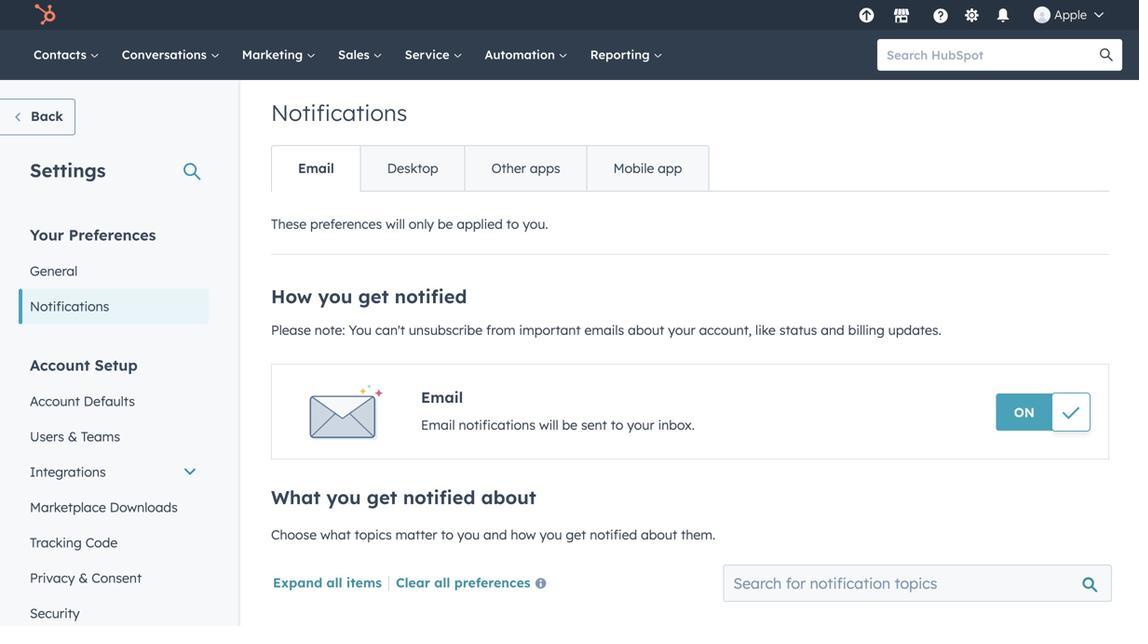 Task type: locate. For each thing, give the bounding box(es) containing it.
about right emails
[[628, 322, 665, 339]]

back link
[[0, 99, 75, 136]]

0 vertical spatial &
[[68, 429, 77, 445]]

&
[[68, 429, 77, 445], [79, 571, 88, 587]]

0 vertical spatial get
[[358, 285, 389, 308]]

0 horizontal spatial all
[[327, 575, 342, 591]]

& right users
[[68, 429, 77, 445]]

users & teams link
[[19, 420, 209, 455]]

to left the you.
[[507, 216, 519, 232]]

expand all items button
[[273, 575, 382, 591]]

about
[[628, 322, 665, 339], [481, 486, 536, 510], [641, 527, 678, 544]]

email up notifications
[[421, 388, 463, 407]]

1 horizontal spatial notifications
[[271, 99, 407, 127]]

1 horizontal spatial and
[[821, 322, 845, 339]]

0 horizontal spatial and
[[484, 527, 507, 544]]

clear all preferences
[[396, 575, 531, 591]]

1 horizontal spatial &
[[79, 571, 88, 587]]

what
[[320, 527, 351, 544]]

navigation
[[271, 145, 709, 192]]

will left sent
[[539, 417, 559, 434]]

notifications down general
[[30, 299, 109, 315]]

bob builder image
[[1034, 7, 1051, 23]]

your preferences element
[[19, 225, 209, 325]]

notified up unsubscribe
[[395, 285, 467, 308]]

upgrade image
[[858, 8, 875, 25]]

navigation containing email
[[271, 145, 709, 192]]

notifications
[[271, 99, 407, 127], [30, 299, 109, 315]]

important
[[519, 322, 581, 339]]

from
[[486, 322, 516, 339]]

general
[[30, 263, 78, 279]]

1 all from the left
[[327, 575, 342, 591]]

get right 'how'
[[566, 527, 586, 544]]

to right matter
[[441, 527, 454, 544]]

0 horizontal spatial notifications
[[30, 299, 109, 315]]

all inside button
[[434, 575, 450, 591]]

0 vertical spatial account
[[30, 356, 90, 375]]

settings image
[[964, 8, 981, 25]]

apple menu
[[853, 0, 1117, 30]]

0 vertical spatial be
[[438, 216, 453, 232]]

automation link
[[474, 30, 579, 80]]

1 horizontal spatial will
[[539, 417, 559, 434]]

account defaults link
[[19, 384, 209, 420]]

2 vertical spatial email
[[421, 417, 455, 434]]

0 vertical spatial email
[[298, 160, 334, 177]]

1 vertical spatial be
[[562, 417, 578, 434]]

you
[[318, 285, 353, 308], [326, 486, 361, 510], [457, 527, 480, 544], [540, 527, 562, 544]]

other
[[491, 160, 526, 177]]

reporting
[[590, 47, 653, 62]]

will
[[386, 216, 405, 232], [539, 417, 559, 434]]

downloads
[[110, 500, 178, 516]]

get for notifications
[[358, 285, 389, 308]]

all right clear
[[434, 575, 450, 591]]

be right only
[[438, 216, 453, 232]]

1 vertical spatial account
[[30, 394, 80, 410]]

1 horizontal spatial preferences
[[454, 575, 531, 591]]

0 vertical spatial to
[[507, 216, 519, 232]]

about left them.
[[641, 527, 678, 544]]

0 horizontal spatial &
[[68, 429, 77, 445]]

account
[[30, 356, 90, 375], [30, 394, 80, 410]]

0 vertical spatial notifications
[[271, 99, 407, 127]]

email
[[298, 160, 334, 177], [421, 388, 463, 407], [421, 417, 455, 434]]

on
[[1014, 405, 1035, 421]]

0 horizontal spatial to
[[441, 527, 454, 544]]

1 horizontal spatial to
[[507, 216, 519, 232]]

email left notifications
[[421, 417, 455, 434]]

will for be
[[539, 417, 559, 434]]

applied
[[457, 216, 503, 232]]

notified up matter
[[403, 486, 476, 510]]

0 horizontal spatial preferences
[[310, 216, 382, 232]]

account for account setup
[[30, 356, 90, 375]]

choose
[[271, 527, 317, 544]]

to
[[507, 216, 519, 232], [611, 417, 624, 434], [441, 527, 454, 544]]

0 vertical spatial will
[[386, 216, 405, 232]]

marketplaces image
[[893, 8, 910, 25]]

0 horizontal spatial your
[[627, 417, 655, 434]]

and left billing at the right bottom of the page
[[821, 322, 845, 339]]

account up account defaults
[[30, 356, 90, 375]]

you right 'how'
[[540, 527, 562, 544]]

you up note:
[[318, 285, 353, 308]]

1 vertical spatial will
[[539, 417, 559, 434]]

notifications down sales
[[271, 99, 407, 127]]

email inside button
[[298, 160, 334, 177]]

1 horizontal spatial be
[[562, 417, 578, 434]]

about up 'how'
[[481, 486, 536, 510]]

get
[[358, 285, 389, 308], [367, 486, 397, 510], [566, 527, 586, 544]]

get up topics
[[367, 486, 397, 510]]

1 horizontal spatial all
[[434, 575, 450, 591]]

1 vertical spatial email
[[421, 388, 463, 407]]

0 vertical spatial and
[[821, 322, 845, 339]]

account up users
[[30, 394, 80, 410]]

get up you
[[358, 285, 389, 308]]

1 vertical spatial notified
[[403, 486, 476, 510]]

setup
[[95, 356, 138, 375]]

mobile
[[614, 160, 654, 177]]

sent
[[581, 417, 607, 434]]

1 vertical spatial get
[[367, 486, 397, 510]]

to right sent
[[611, 417, 624, 434]]

2 account from the top
[[30, 394, 80, 410]]

app
[[658, 160, 682, 177]]

help button
[[925, 0, 957, 30]]

notified
[[395, 285, 467, 308], [403, 486, 476, 510], [590, 527, 637, 544]]

1 vertical spatial preferences
[[454, 575, 531, 591]]

what you get notified about
[[271, 486, 536, 510]]

clear all preferences button
[[396, 574, 554, 596]]

1 account from the top
[[30, 356, 90, 375]]

automation
[[485, 47, 559, 62]]

marketplaces button
[[882, 0, 921, 30]]

1 vertical spatial notifications
[[30, 299, 109, 315]]

& right privacy
[[79, 571, 88, 587]]

notified left them.
[[590, 527, 637, 544]]

apple button
[[1023, 0, 1115, 30]]

all left items
[[327, 575, 342, 591]]

1 vertical spatial to
[[611, 417, 624, 434]]

preferences down choose what topics matter to you and how you get notified about them.
[[454, 575, 531, 591]]

will for only
[[386, 216, 405, 232]]

preferences right these
[[310, 216, 382, 232]]

1 horizontal spatial your
[[668, 322, 696, 339]]

conversations
[[122, 47, 210, 62]]

search button
[[1091, 39, 1123, 71]]

0 horizontal spatial will
[[386, 216, 405, 232]]

& for privacy
[[79, 571, 88, 587]]

0 vertical spatial notified
[[395, 285, 467, 308]]

tracking
[[30, 535, 82, 552]]

1 vertical spatial and
[[484, 527, 507, 544]]

tracking code
[[30, 535, 118, 552]]

account for account defaults
[[30, 394, 80, 410]]

sales link
[[327, 30, 394, 80]]

users & teams
[[30, 429, 120, 445]]

desktop button
[[360, 146, 464, 191]]

status
[[780, 322, 817, 339]]

and left 'how'
[[484, 527, 507, 544]]

will left only
[[386, 216, 405, 232]]

be left sent
[[562, 417, 578, 434]]

only
[[409, 216, 434, 232]]

desktop
[[387, 160, 438, 177]]

your
[[668, 322, 696, 339], [627, 417, 655, 434]]

how you get notified
[[271, 285, 467, 308]]

your left account,
[[668, 322, 696, 339]]

integrations button
[[19, 455, 209, 490]]

1 vertical spatial about
[[481, 486, 536, 510]]

1 vertical spatial &
[[79, 571, 88, 587]]

these preferences will only be applied to you.
[[271, 216, 548, 232]]

integrations
[[30, 464, 106, 481]]

notifications link
[[19, 289, 209, 325]]

your left the inbox.
[[627, 417, 655, 434]]

note:
[[315, 322, 345, 339]]

code
[[85, 535, 118, 552]]

apple
[[1055, 7, 1087, 22]]

2 all from the left
[[434, 575, 450, 591]]

notified for notifications
[[395, 285, 467, 308]]

clear
[[396, 575, 430, 591]]

email up these
[[298, 160, 334, 177]]



Task type: vqa. For each thing, say whether or not it's contained in the screenshot.
Clear all preferences at the left of the page
yes



Task type: describe. For each thing, give the bounding box(es) containing it.
emails
[[585, 322, 624, 339]]

your
[[30, 226, 64, 245]]

apps
[[530, 160, 560, 177]]

mobile app
[[614, 160, 682, 177]]

can't
[[375, 322, 405, 339]]

expand
[[273, 575, 323, 591]]

hubspot image
[[34, 4, 56, 26]]

upgrade link
[[855, 5, 878, 25]]

them.
[[681, 527, 716, 544]]

2 vertical spatial get
[[566, 527, 586, 544]]

notifications
[[459, 417, 536, 434]]

0 horizontal spatial be
[[438, 216, 453, 232]]

preferences
[[69, 226, 156, 245]]

account defaults
[[30, 394, 135, 410]]

account,
[[699, 322, 752, 339]]

conversations link
[[111, 30, 231, 80]]

marketing link
[[231, 30, 327, 80]]

1 vertical spatial your
[[627, 417, 655, 434]]

general link
[[19, 254, 209, 289]]

account setup
[[30, 356, 138, 375]]

notifications image
[[995, 8, 1012, 25]]

mobile app button
[[587, 146, 708, 191]]

you up clear all preferences
[[457, 527, 480, 544]]

0 vertical spatial your
[[668, 322, 696, 339]]

defaults
[[84, 394, 135, 410]]

other apps
[[491, 160, 560, 177]]

choose what topics matter to you and how you get notified about them.
[[271, 527, 716, 544]]

settings link
[[960, 5, 984, 25]]

preferences inside button
[[454, 575, 531, 591]]

2 vertical spatial about
[[641, 527, 678, 544]]

contacts link
[[22, 30, 111, 80]]

0 vertical spatial preferences
[[310, 216, 382, 232]]

marketplace
[[30, 500, 106, 516]]

like
[[756, 322, 776, 339]]

you.
[[523, 216, 548, 232]]

teams
[[81, 429, 120, 445]]

help image
[[933, 8, 949, 25]]

users
[[30, 429, 64, 445]]

email button
[[272, 146, 360, 191]]

service
[[405, 47, 453, 62]]

account setup element
[[19, 355, 209, 627]]

hubspot link
[[22, 4, 70, 26]]

billing
[[848, 322, 885, 339]]

sales
[[338, 47, 373, 62]]

tracking code link
[[19, 526, 209, 561]]

back
[[31, 108, 63, 124]]

other apps button
[[464, 146, 587, 191]]

all for clear
[[434, 575, 450, 591]]

marketplace downloads link
[[19, 490, 209, 526]]

contacts
[[34, 47, 90, 62]]

privacy
[[30, 571, 75, 587]]

reporting link
[[579, 30, 674, 80]]

notified for how you get notified
[[403, 486, 476, 510]]

you up what
[[326, 486, 361, 510]]

get for how you get notified
[[367, 486, 397, 510]]

2 horizontal spatial to
[[611, 417, 624, 434]]

service link
[[394, 30, 474, 80]]

email notifications will be sent to your inbox.
[[421, 417, 695, 434]]

updates.
[[888, 322, 942, 339]]

expand all items
[[273, 575, 382, 591]]

how
[[511, 527, 536, 544]]

Search for notification topics search field
[[723, 565, 1112, 603]]

all for expand
[[327, 575, 342, 591]]

matter
[[396, 527, 437, 544]]

what
[[271, 486, 321, 510]]

privacy & consent
[[30, 571, 142, 587]]

notifications button
[[987, 0, 1019, 30]]

0 vertical spatial about
[[628, 322, 665, 339]]

how
[[271, 285, 312, 308]]

search image
[[1100, 48, 1113, 61]]

unsubscribe
[[409, 322, 483, 339]]

your preferences
[[30, 226, 156, 245]]

consent
[[92, 571, 142, 587]]

inbox.
[[658, 417, 695, 434]]

marketing
[[242, 47, 307, 62]]

settings
[[30, 159, 106, 182]]

notifications inside the 'your preferences' element
[[30, 299, 109, 315]]

privacy & consent link
[[19, 561, 209, 597]]

items
[[346, 575, 382, 591]]

Search HubSpot search field
[[878, 39, 1106, 71]]

please
[[271, 322, 311, 339]]

marketplace downloads
[[30, 500, 178, 516]]

& for users
[[68, 429, 77, 445]]

you
[[349, 322, 372, 339]]

these
[[271, 216, 307, 232]]

2 vertical spatial notified
[[590, 527, 637, 544]]

topics
[[355, 527, 392, 544]]

security link
[[19, 597, 209, 627]]

security
[[30, 606, 80, 622]]

2 vertical spatial to
[[441, 527, 454, 544]]



